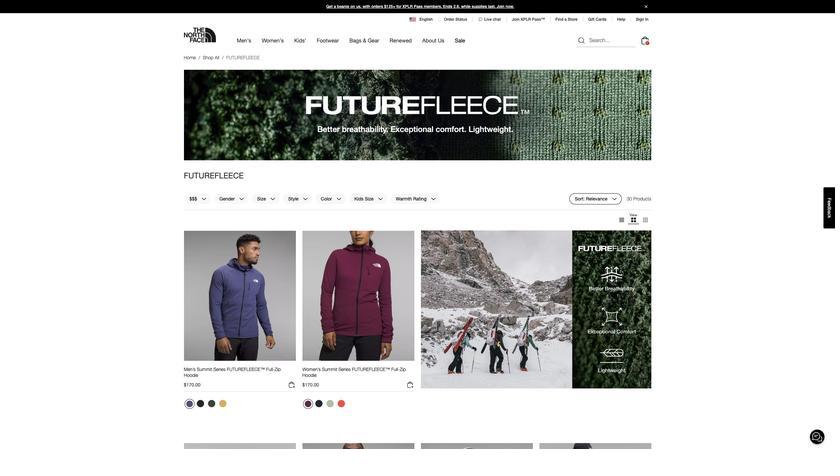 Task type: describe. For each thing, give the bounding box(es) containing it.
a for beanie
[[334, 4, 336, 9]]

b
[[827, 208, 833, 211]]

radiant orange image
[[338, 400, 345, 408]]

men's summit series futurefleece™ full-zip hoodie image
[[184, 231, 296, 362]]

view button
[[628, 213, 640, 227]]

gift cards
[[589, 17, 607, 22]]

warmth
[[396, 196, 412, 201]]

footwear link
[[317, 31, 339, 49]]

f e e d b a c k
[[827, 198, 833, 218]]

order status link
[[444, 17, 467, 22]]

$choose color$ option group for women's
[[303, 399, 347, 412]]

sort:
[[575, 196, 585, 201]]

view list box
[[616, 213, 652, 227]]

shop all link
[[203, 55, 219, 60]]

us,
[[356, 4, 362, 9]]

men's
[[237, 37, 251, 43]]

style
[[288, 196, 299, 201]]

women's
[[303, 367, 321, 372]]

pine needle image
[[208, 400, 215, 408]]

2 / from the left
[[222, 55, 224, 60]]

find a store
[[556, 17, 578, 22]]

color
[[321, 196, 332, 201]]

renewed
[[390, 37, 412, 43]]

Search search field
[[577, 34, 636, 47]]

men's summit series futurefleece™ crew image
[[540, 443, 652, 449]]

full- for men's summit series futurefleece™ full-zip hoodie
[[266, 367, 275, 372]]

members.
[[424, 4, 442, 9]]

warmth rating button
[[391, 193, 441, 205]]

pass
[[414, 4, 423, 9]]

all
[[215, 55, 219, 60]]

renewed link
[[390, 31, 412, 49]]

2 size from the left
[[365, 196, 374, 201]]

live chat button
[[478, 16, 502, 22]]

gear
[[368, 37, 379, 43]]

sign in button
[[637, 17, 649, 22]]

home / shop all / futurefleece
[[184, 55, 260, 60]]

$$$
[[190, 196, 197, 201]]

in
[[646, 17, 649, 22]]

ends
[[444, 4, 453, 9]]

$170.00 button for men's
[[184, 381, 296, 392]]

color button
[[316, 193, 346, 205]]

0 vertical spatial join
[[497, 4, 505, 9]]

1 size from the left
[[257, 196, 266, 201]]

english
[[420, 17, 433, 22]]

style button
[[283, 193, 313, 205]]

store
[[568, 17, 578, 22]]

close up image showing the texture of futurefleece™ fabric from the north face in pine needle green. image
[[184, 70, 652, 161]]

order
[[444, 17, 455, 22]]

chat
[[493, 17, 501, 22]]

30 products
[[627, 196, 652, 202]]

1 e from the top
[[827, 201, 833, 203]]

$170.00 for men's summit series futurefleece™ full-zip hoodie
[[184, 382, 201, 388]]

2 e from the top
[[827, 203, 833, 206]]

$125+
[[384, 4, 396, 9]]

d
[[827, 206, 833, 208]]

women's summit series futurefleece™ lt ½-zip image
[[184, 443, 296, 449]]

lightweight.
[[469, 125, 514, 134]]

hoodie for women's
[[303, 373, 317, 378]]

orders
[[372, 4, 383, 9]]

30
[[627, 196, 633, 202]]

on
[[351, 4, 355, 9]]

cards
[[596, 17, 607, 22]]

men's summit series futurefleece™ full-zip hoodie
[[184, 367, 281, 378]]

sign
[[637, 17, 645, 22]]

$170.00 for women's summit series futurefleece™ full-zip hoodie
[[303, 382, 319, 388]]

sale
[[455, 37, 466, 43]]

0 vertical spatial futurefleece
[[226, 55, 260, 60]]

rating
[[414, 196, 427, 201]]

get a beanie on us, with orders $125+ for xplr pass members. ends 2.6, while supplies last. join now.
[[326, 4, 515, 9]]

join xplr pass™
[[512, 17, 545, 22]]

misty sage image
[[327, 400, 334, 408]]

men's
[[184, 367, 196, 372]]

english link
[[410, 16, 434, 22]]

gender
[[220, 196, 235, 201]]

tnf black image for women's summit series futurefleece™ full-zip hoodie
[[315, 400, 323, 408]]

kids size button
[[349, 193, 388, 205]]

sort: relevance button
[[570, 193, 622, 205]]

tnf black image for men's summit series futurefleece™ full-zip hoodie
[[197, 400, 204, 408]]

boysenberry image
[[305, 401, 311, 408]]

now.
[[506, 4, 515, 9]]

women's summit series futurefleece™ full-zip hoodie button
[[303, 367, 415, 379]]

1
[[647, 41, 649, 45]]

0 horizontal spatial xplr
[[403, 4, 413, 9]]

series for men's
[[214, 367, 226, 372]]

us
[[438, 37, 445, 43]]

bags
[[350, 37, 362, 43]]

f e e d b a c k button
[[824, 187, 836, 229]]

cave blue image
[[186, 401, 193, 408]]

sign in
[[637, 17, 649, 22]]

join xplr pass™ link
[[512, 17, 545, 22]]



Task type: locate. For each thing, give the bounding box(es) containing it.
summit gold image
[[219, 400, 226, 408]]

0 horizontal spatial /
[[199, 55, 200, 60]]

1 horizontal spatial summit
[[322, 367, 338, 372]]

futurefleece™ inside the men's summit series futurefleece™ full-zip hoodie
[[227, 367, 265, 372]]

1 horizontal spatial join
[[512, 17, 520, 22]]

summit inside the men's summit series futurefleece™ full-zip hoodie
[[197, 367, 212, 372]]

1 hoodie from the left
[[184, 373, 198, 378]]

1 horizontal spatial xplr
[[521, 17, 531, 22]]

0 horizontal spatial summit
[[197, 367, 212, 372]]

futurefleece logo image
[[306, 96, 530, 115]]

zip for women's summit series futurefleece™ full-zip hoodie
[[400, 367, 406, 372]]

TNF Black radio
[[195, 399, 206, 409]]

$170.00 button down men's summit series futurefleece™ full-zip hoodie button
[[184, 381, 296, 392]]

0 vertical spatial a
[[334, 4, 336, 9]]

get
[[326, 4, 333, 9]]

help link
[[618, 17, 626, 22]]

e up d
[[827, 201, 833, 203]]

view
[[630, 213, 638, 217]]

c
[[827, 213, 833, 216]]

tnf black image inside radio
[[197, 400, 204, 408]]

home
[[184, 55, 196, 60]]

1 $choose color$ option group from the left
[[184, 399, 229, 412]]

join
[[497, 4, 505, 9], [512, 17, 520, 22]]

supplies
[[472, 4, 487, 9]]

1 horizontal spatial $choose color$ option group
[[303, 399, 347, 412]]

Radiant Orange radio
[[336, 399, 347, 409]]

$170.00 down the women's
[[303, 382, 319, 388]]

find
[[556, 17, 564, 22]]

xplr right for
[[403, 4, 413, 9]]

full- for women's summit series futurefleece™ full-zip hoodie
[[392, 367, 400, 372]]

1 series from the left
[[214, 367, 226, 372]]

1 horizontal spatial full-
[[392, 367, 400, 372]]

hoodie for men's
[[184, 373, 198, 378]]

relevance
[[587, 196, 608, 201]]

full- inside the men's summit series futurefleece™ full-zip hoodie
[[266, 367, 275, 372]]

Summit Gold radio
[[218, 399, 228, 409]]

summit for women's
[[322, 367, 338, 372]]

better
[[318, 125, 340, 134]]

0 vertical spatial xplr
[[403, 4, 413, 9]]

/ right all
[[222, 55, 224, 60]]

$170.00 down men's
[[184, 382, 201, 388]]

futurefleece™ for men's summit series futurefleece™ full-zip hoodie
[[227, 367, 265, 372]]

about us link
[[423, 31, 445, 49]]

1 horizontal spatial tnf black image
[[315, 400, 323, 408]]

join right last.
[[497, 4, 505, 9]]

ski tourers wearing futurefleece™ from the north face. close up image of futurefleece™ fabric and text reading: better breathability. exceptional comfort. lightweight. image
[[421, 231, 652, 389]]

1 horizontal spatial futurefleece™
[[352, 367, 390, 372]]

zip for men's summit series futurefleece™ full-zip hoodie
[[275, 367, 281, 372]]

0 horizontal spatial $170.00
[[184, 382, 201, 388]]

tnf black image right cave blue radio
[[197, 400, 204, 408]]

about
[[423, 37, 437, 43]]

2 hoodie from the left
[[303, 373, 317, 378]]

gift
[[589, 17, 595, 22]]

hoodie down the women's
[[303, 373, 317, 378]]

1 vertical spatial join
[[512, 17, 520, 22]]

summit inside women's summit series futurefleece™ full-zip hoodie
[[322, 367, 338, 372]]

2 futurefleece™ from the left
[[352, 367, 390, 372]]

$170.00 button down women's summit series futurefleece™ full-zip hoodie button
[[303, 381, 415, 392]]

2 summit from the left
[[322, 367, 338, 372]]

$170.00 button for women's
[[303, 381, 415, 392]]

2 series from the left
[[339, 367, 351, 372]]

1 horizontal spatial hoodie
[[303, 373, 317, 378]]

1 link
[[640, 35, 651, 46]]

futurefleece up gender
[[184, 171, 244, 180]]

warmth rating
[[396, 196, 427, 201]]

home link
[[184, 55, 196, 60]]

0 horizontal spatial series
[[214, 367, 226, 372]]

1 tnf black image from the left
[[197, 400, 204, 408]]

for
[[397, 4, 402, 9]]

1 vertical spatial xplr
[[521, 17, 531, 22]]

1 horizontal spatial $170.00 button
[[303, 381, 415, 392]]

hoodie down men's
[[184, 373, 198, 378]]

series inside the men's summit series futurefleece™ full-zip hoodie
[[214, 367, 226, 372]]

2.6,
[[454, 4, 460, 9]]

summit
[[197, 367, 212, 372], [322, 367, 338, 372]]

men's summit series futurefleece™ full-zip hoodie button
[[184, 367, 296, 379]]

2 $170.00 button from the left
[[303, 381, 415, 392]]

0 horizontal spatial $choose color$ option group
[[184, 399, 229, 412]]

women's summit series futurefleece™ crew image
[[421, 443, 533, 449]]

a right get
[[334, 4, 336, 9]]

live
[[485, 17, 492, 22]]

0 horizontal spatial a
[[334, 4, 336, 9]]

exceptional
[[391, 125, 434, 134]]

1 vertical spatial futurefleece
[[184, 171, 244, 180]]

summit for men's
[[197, 367, 212, 372]]

a
[[334, 4, 336, 9], [565, 17, 567, 22], [827, 211, 833, 213]]

futurefleece down 'men's' link
[[226, 55, 260, 60]]

futurefleece™ for women's summit series futurefleece™ full-zip hoodie
[[352, 367, 390, 372]]

sale link
[[455, 31, 466, 49]]

0 horizontal spatial futurefleece™
[[227, 367, 265, 372]]

men's summit series futurefleece™ lt ½-zip image
[[303, 443, 415, 449]]

1 horizontal spatial size
[[365, 196, 374, 201]]

e
[[827, 201, 833, 203], [827, 203, 833, 206]]

tnf black image right the boysenberry image on the left of page
[[315, 400, 323, 408]]

zip inside women's summit series futurefleece™ full-zip hoodie
[[400, 367, 406, 372]]

hoodie inside the men's summit series futurefleece™ full-zip hoodie
[[184, 373, 198, 378]]

women's summit series futurefleece™ full-zip hoodie
[[303, 367, 406, 378]]

Pine Needle radio
[[206, 399, 217, 409]]

1 horizontal spatial series
[[339, 367, 351, 372]]

$choose color$ option group for men's
[[184, 399, 229, 412]]

futurefleece™ inside women's summit series futurefleece™ full-zip hoodie
[[352, 367, 390, 372]]

1 $170.00 button from the left
[[184, 381, 296, 392]]

/ left shop
[[199, 55, 200, 60]]

k
[[827, 216, 833, 218]]

&
[[363, 37, 367, 43]]

1 $170.00 from the left
[[184, 382, 201, 388]]

help
[[618, 17, 626, 22]]

close image
[[642, 5, 651, 8]]

0 horizontal spatial tnf black image
[[197, 400, 204, 408]]

futurefleece
[[226, 55, 260, 60], [184, 171, 244, 180]]

1 summit from the left
[[197, 367, 212, 372]]

2 zip from the left
[[400, 367, 406, 372]]

1 horizontal spatial zip
[[400, 367, 406, 372]]

2 full- from the left
[[392, 367, 400, 372]]

2 vertical spatial a
[[827, 211, 833, 213]]

the north face home page image
[[184, 28, 216, 42]]

2 horizontal spatial a
[[827, 211, 833, 213]]

women's summit series futurefleece™ full-zip hoodie image
[[303, 231, 415, 362]]

2 $170.00 from the left
[[303, 382, 319, 388]]

hoodie
[[184, 373, 198, 378], [303, 373, 317, 378]]

Cave Blue radio
[[185, 399, 195, 409]]

pass™
[[533, 17, 545, 22]]

0 horizontal spatial zip
[[275, 367, 281, 372]]

0 horizontal spatial $170.00 button
[[184, 381, 296, 392]]

full- inside women's summit series futurefleece™ full-zip hoodie
[[392, 367, 400, 372]]

gender button
[[214, 193, 249, 205]]

size right kids at the left top of page
[[365, 196, 374, 201]]

kids
[[355, 196, 364, 201]]

0 horizontal spatial hoodie
[[184, 373, 198, 378]]

full-
[[266, 367, 275, 372], [392, 367, 400, 372]]

tnf black image inside option
[[315, 400, 323, 408]]

series inside women's summit series futurefleece™ full-zip hoodie
[[339, 367, 351, 372]]

comfort.
[[436, 125, 467, 134]]

f
[[827, 198, 833, 201]]

$choose color$ option group
[[184, 399, 229, 412], [303, 399, 347, 412]]

women's link
[[262, 31, 284, 49]]

size right gender 'dropdown button'
[[257, 196, 266, 201]]

1 horizontal spatial a
[[565, 17, 567, 22]]

kids' link
[[295, 31, 306, 49]]

2 tnf black image from the left
[[315, 400, 323, 408]]

e up b
[[827, 203, 833, 206]]

1 horizontal spatial /
[[222, 55, 224, 60]]

kids size
[[355, 196, 374, 201]]

status
[[456, 17, 467, 22]]

xplr left pass™
[[521, 17, 531, 22]]

search all image
[[578, 36, 586, 44]]

footwear
[[317, 37, 339, 43]]

Boysenberry radio
[[303, 399, 313, 409]]

zip inside the men's summit series futurefleece™ full-zip hoodie
[[275, 367, 281, 372]]

beanie
[[337, 4, 350, 9]]

2 $choose color$ option group from the left
[[303, 399, 347, 412]]

1 full- from the left
[[266, 367, 275, 372]]

bags & gear
[[350, 37, 379, 43]]

tnf black image
[[197, 400, 204, 408], [315, 400, 323, 408]]

xplr
[[403, 4, 413, 9], [521, 17, 531, 22]]

kids'
[[295, 37, 306, 43]]

summit right the women's
[[322, 367, 338, 372]]

1 futurefleece™ from the left
[[227, 367, 265, 372]]

a inside button
[[827, 211, 833, 213]]

while
[[462, 4, 471, 9]]

last.
[[488, 4, 496, 9]]

summit right men's
[[197, 367, 212, 372]]

gift cards link
[[589, 17, 607, 22]]

TNF Black radio
[[314, 399, 324, 409]]

Misty Sage radio
[[325, 399, 336, 409]]

0 horizontal spatial full-
[[266, 367, 275, 372]]

1 zip from the left
[[275, 367, 281, 372]]

a for store
[[565, 17, 567, 22]]

hoodie inside women's summit series futurefleece™ full-zip hoodie
[[303, 373, 317, 378]]

better breathability. exceptional comfort. lightweight.
[[318, 125, 518, 134]]

order status
[[444, 17, 467, 22]]

0 horizontal spatial join
[[497, 4, 505, 9]]

men's link
[[237, 31, 251, 49]]

size button
[[252, 193, 280, 205]]

sort: relevance
[[575, 196, 608, 201]]

with
[[363, 4, 371, 9]]

$$$ button
[[184, 193, 211, 205]]

0 horizontal spatial size
[[257, 196, 266, 201]]

1 vertical spatial a
[[565, 17, 567, 22]]

join down 'now.' on the top right of page
[[512, 17, 520, 22]]

1 horizontal spatial $170.00
[[303, 382, 319, 388]]

get a beanie on us, with orders $125+ for xplr pass members. ends 2.6, while supplies last. join now. link
[[0, 0, 836, 13]]

series for women's
[[339, 367, 351, 372]]

/
[[199, 55, 200, 60], [222, 55, 224, 60]]

1 / from the left
[[199, 55, 200, 60]]

a up k
[[827, 211, 833, 213]]

find a store link
[[556, 17, 578, 22]]

futurefleece element
[[226, 55, 260, 60]]

a right find
[[565, 17, 567, 22]]

products
[[634, 196, 652, 202]]

30 products status
[[627, 193, 652, 205]]



Task type: vqa. For each thing, say whether or not it's contained in the screenshot.
WAWONA BED DOUBLE SLEEPING BAG image
no



